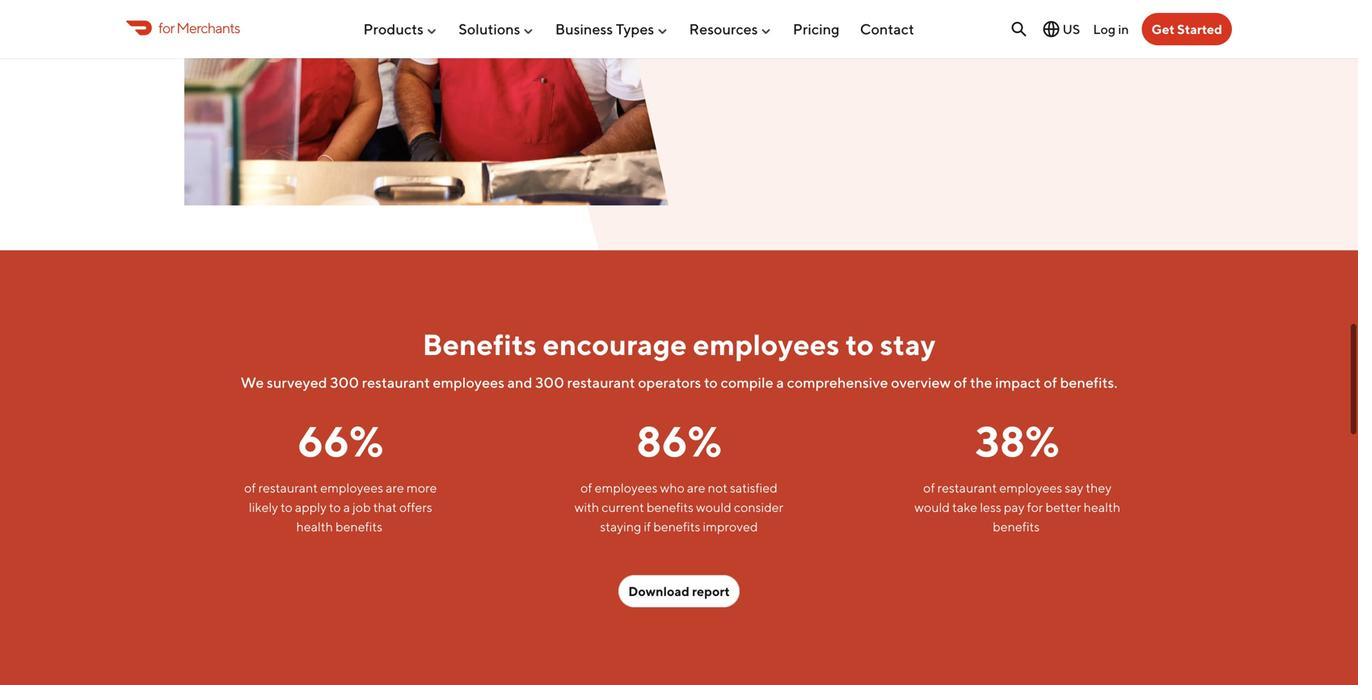 Task type: describe. For each thing, give the bounding box(es) containing it.
globe line image
[[1042, 19, 1062, 39]]

to right 'apply' on the bottom left
[[329, 500, 341, 515]]

get
[[1152, 21, 1175, 37]]

employees for of restaurant employees say they would take less pay for better health benefits
[[1000, 480, 1063, 496]]

get started button
[[1142, 13, 1233, 45]]

business
[[556, 20, 613, 38]]

in
[[1119, 21, 1130, 37]]

we surveyed 300 restaurant employees and 300 restaurant operators to compile a comprehensive overview of the impact of benefits.
[[241, 374, 1118, 391]]

would inside of restaurant employees say they would take less pay for better health benefits
[[915, 500, 950, 515]]

benefits inside of restaurant employees say they would take less pay for better health benefits
[[993, 519, 1040, 534]]

employees inside of employees who are not satisfied with current benefits would consider staying if benefits improved
[[595, 480, 658, 496]]

products link
[[364, 14, 438, 44]]

we
[[241, 374, 264, 391]]

job
[[353, 500, 371, 515]]

a inside of restaurant employees are more likely to apply to a job that offers health benefits
[[344, 500, 350, 515]]

would inside of employees who are not satisfied with current benefits would consider staying if benefits improved
[[696, 500, 732, 515]]

encourage
[[543, 327, 687, 361]]

for merchants
[[159, 19, 240, 36]]

are for 66%
[[386, 480, 404, 496]]

are for 86%
[[687, 480, 706, 496]]

of restaurant employees say they would take less pay for better health benefits
[[915, 480, 1121, 534]]

health inside of restaurant employees say they would take less pay for better health benefits
[[1084, 500, 1121, 515]]

benefits down who
[[647, 500, 694, 515]]

pricing
[[793, 20, 840, 38]]

business types link
[[556, 14, 669, 44]]

who
[[660, 480, 685, 496]]

business types
[[556, 20, 655, 38]]

download report
[[629, 584, 730, 599]]

workers making tacos image
[[184, 0, 670, 205]]

likely
[[249, 500, 278, 515]]

0 horizontal spatial for
[[159, 19, 174, 36]]

resources
[[690, 20, 758, 38]]

solutions link
[[459, 14, 535, 44]]

stay
[[880, 327, 936, 361]]

of restaurant employees are more likely to apply to a job that offers health benefits
[[244, 480, 437, 534]]

solutions
[[459, 20, 521, 38]]

benefits
[[423, 327, 537, 361]]

types
[[616, 20, 655, 38]]

impact
[[996, 374, 1041, 391]]

resources link
[[690, 14, 773, 44]]

staying
[[600, 519, 642, 534]]

log
[[1094, 21, 1116, 37]]

with
[[575, 500, 600, 515]]

restaurant down encourage
[[567, 374, 635, 391]]

of for 38%
[[924, 480, 935, 496]]

for inside of restaurant employees say they would take less pay for better health benefits
[[1028, 500, 1044, 515]]

log in
[[1094, 21, 1130, 37]]

66%
[[298, 416, 384, 466]]

pricing link
[[793, 14, 840, 44]]

to left compile in the right bottom of the page
[[704, 374, 718, 391]]

log in link
[[1094, 21, 1130, 37]]

comprehensive
[[787, 374, 889, 391]]



Task type: vqa. For each thing, say whether or not it's contained in the screenshot.
middle "website"
no



Task type: locate. For each thing, give the bounding box(es) containing it.
started
[[1178, 21, 1223, 37]]

2 would from the left
[[915, 500, 950, 515]]

0 horizontal spatial 300
[[330, 374, 359, 391]]

compile
[[721, 374, 774, 391]]

contact link
[[861, 14, 915, 44]]

better
[[1046, 500, 1082, 515]]

1 horizontal spatial health
[[1084, 500, 1121, 515]]

of inside of employees who are not satisfied with current benefits would consider staying if benefits improved
[[581, 480, 593, 496]]

are inside of restaurant employees are more likely to apply to a job that offers health benefits
[[386, 480, 404, 496]]

the
[[971, 374, 993, 391]]

health down "they"
[[1084, 500, 1121, 515]]

that
[[373, 500, 397, 515]]

of for 66%
[[244, 480, 256, 496]]

for
[[159, 19, 174, 36], [1028, 500, 1044, 515]]

download
[[629, 584, 690, 599]]

improved
[[703, 519, 758, 534]]

benefits down job
[[336, 519, 383, 534]]

0 vertical spatial health
[[1084, 500, 1121, 515]]

300 right the and
[[536, 374, 565, 391]]

38%
[[976, 416, 1060, 466]]

0 horizontal spatial would
[[696, 500, 732, 515]]

0 vertical spatial a
[[777, 374, 784, 391]]

to up comprehensive
[[846, 327, 874, 361]]

employees inside of restaurant employees are more likely to apply to a job that offers health benefits
[[320, 480, 383, 496]]

not
[[708, 480, 728, 496]]

would down not
[[696, 500, 732, 515]]

of employees who are not satisfied with current benefits would consider staying if benefits improved
[[575, 480, 784, 534]]

a
[[777, 374, 784, 391], [344, 500, 350, 515]]

employees down benefits
[[433, 374, 505, 391]]

employees up job
[[320, 480, 383, 496]]

1 horizontal spatial for
[[1028, 500, 1044, 515]]

current
[[602, 500, 645, 515]]

employees up the pay
[[1000, 480, 1063, 496]]

86%
[[637, 416, 722, 466]]

of inside of restaurant employees are more likely to apply to a job that offers health benefits
[[244, 480, 256, 496]]

less
[[980, 500, 1002, 515]]

benefits right if
[[654, 519, 701, 534]]

of inside of restaurant employees say they would take less pay for better health benefits
[[924, 480, 935, 496]]

to
[[846, 327, 874, 361], [704, 374, 718, 391], [281, 500, 293, 515], [329, 500, 341, 515]]

benefits encourage employees to stay
[[423, 327, 936, 361]]

health down 'apply' on the bottom left
[[296, 519, 333, 534]]

employees up current
[[595, 480, 658, 496]]

1 horizontal spatial a
[[777, 374, 784, 391]]

are inside of employees who are not satisfied with current benefits would consider staying if benefits improved
[[687, 480, 706, 496]]

2 300 from the left
[[536, 374, 565, 391]]

they
[[1087, 480, 1112, 496]]

1 would from the left
[[696, 500, 732, 515]]

a left job
[[344, 500, 350, 515]]

benefits.
[[1061, 374, 1118, 391]]

health inside of restaurant employees are more likely to apply to a job that offers health benefits
[[296, 519, 333, 534]]

surveyed
[[267, 374, 327, 391]]

1 vertical spatial a
[[344, 500, 350, 515]]

benefits down the pay
[[993, 519, 1040, 534]]

health
[[1084, 500, 1121, 515], [296, 519, 333, 534]]

to right likely
[[281, 500, 293, 515]]

restaurant inside of restaurant employees are more likely to apply to a job that offers health benefits
[[258, 480, 318, 496]]

us
[[1063, 21, 1081, 37]]

products
[[364, 20, 424, 38]]

download report link
[[619, 575, 740, 608]]

restaurant up 66%
[[362, 374, 430, 391]]

300 right the surveyed
[[330, 374, 359, 391]]

take
[[953, 500, 978, 515]]

more
[[407, 480, 437, 496]]

restaurant up 'apply' on the bottom left
[[258, 480, 318, 496]]

contact
[[861, 20, 915, 38]]

1 are from the left
[[386, 480, 404, 496]]

pay
[[1004, 500, 1025, 515]]

2 are from the left
[[687, 480, 706, 496]]

consider
[[734, 500, 784, 515]]

operators
[[638, 374, 702, 391]]

satisfied
[[730, 480, 778, 496]]

overview
[[892, 374, 951, 391]]

restaurant inside of restaurant employees say they would take less pay for better health benefits
[[938, 480, 997, 496]]

report
[[692, 584, 730, 599]]

are left not
[[687, 480, 706, 496]]

benefits
[[647, 500, 694, 515], [336, 519, 383, 534], [654, 519, 701, 534], [993, 519, 1040, 534]]

1 horizontal spatial are
[[687, 480, 706, 496]]

1 horizontal spatial 300
[[536, 374, 565, 391]]

1 vertical spatial health
[[296, 519, 333, 534]]

merchants
[[177, 19, 240, 36]]

300
[[330, 374, 359, 391], [536, 374, 565, 391]]

employees
[[693, 327, 840, 361], [433, 374, 505, 391], [320, 480, 383, 496], [595, 480, 658, 496], [1000, 480, 1063, 496]]

1 300 from the left
[[330, 374, 359, 391]]

0 horizontal spatial are
[[386, 480, 404, 496]]

0 horizontal spatial health
[[296, 519, 333, 534]]

a right compile in the right bottom of the page
[[777, 374, 784, 391]]

would left take in the bottom of the page
[[915, 500, 950, 515]]

restaurant
[[362, 374, 430, 391], [567, 374, 635, 391], [258, 480, 318, 496], [938, 480, 997, 496]]

and
[[508, 374, 533, 391]]

restaurant up take in the bottom of the page
[[938, 480, 997, 496]]

employees for of restaurant employees are more likely to apply to a job that offers health benefits
[[320, 480, 383, 496]]

get started
[[1152, 21, 1223, 37]]

0 horizontal spatial a
[[344, 500, 350, 515]]

1 horizontal spatial would
[[915, 500, 950, 515]]

apply
[[295, 500, 327, 515]]

for left merchants
[[159, 19, 174, 36]]

are
[[386, 480, 404, 496], [687, 480, 706, 496]]

for right the pay
[[1028, 500, 1044, 515]]

employees for benefits encourage employees to stay
[[693, 327, 840, 361]]

0 vertical spatial for
[[159, 19, 174, 36]]

employees up compile in the right bottom of the page
[[693, 327, 840, 361]]

are up "that"
[[386, 480, 404, 496]]

benefits inside of restaurant employees are more likely to apply to a job that offers health benefits
[[336, 519, 383, 534]]

of for 86%
[[581, 480, 593, 496]]

offers
[[400, 500, 433, 515]]

employees inside of restaurant employees say they would take less pay for better health benefits
[[1000, 480, 1063, 496]]

of
[[954, 374, 968, 391], [1044, 374, 1058, 391], [244, 480, 256, 496], [581, 480, 593, 496], [924, 480, 935, 496]]

say
[[1065, 480, 1084, 496]]

1 vertical spatial for
[[1028, 500, 1044, 515]]

would
[[696, 500, 732, 515], [915, 500, 950, 515]]

for merchants link
[[126, 17, 240, 39]]

if
[[644, 519, 651, 534]]



